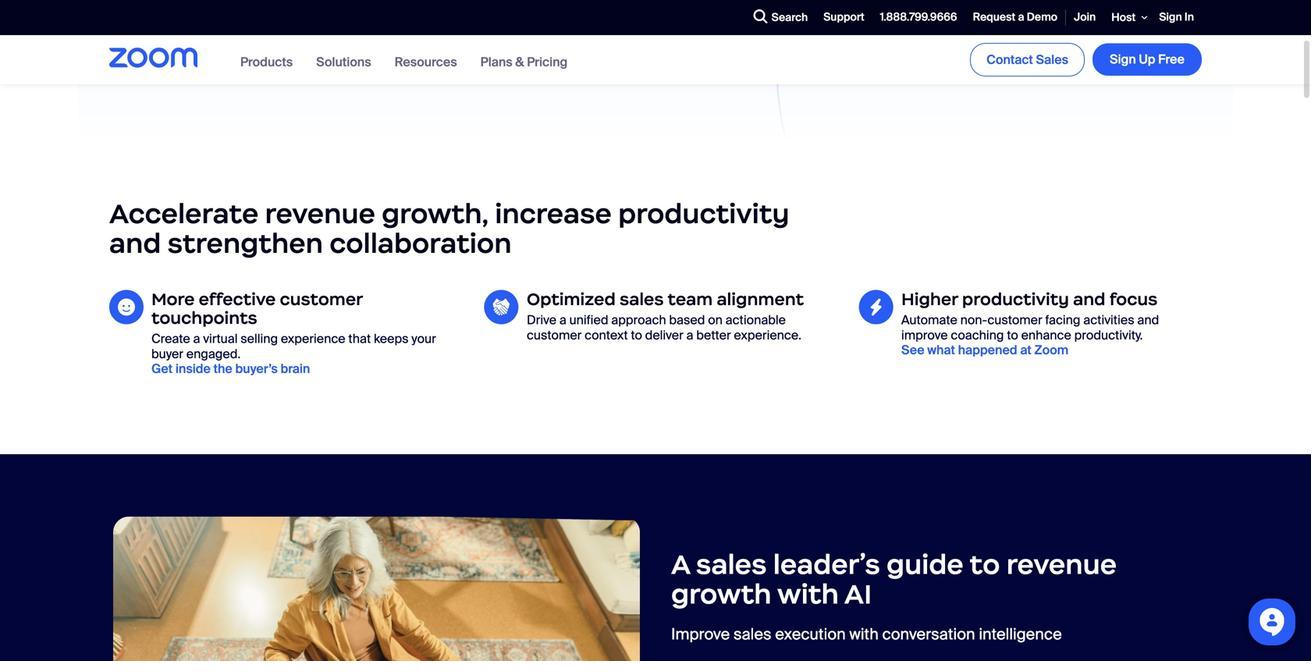 Task type: describe. For each thing, give the bounding box(es) containing it.
1.888.799.9666 link
[[873, 1, 965, 34]]

create
[[151, 331, 190, 347]]

search image
[[754, 9, 768, 24]]

better
[[697, 327, 731, 343]]

expert
[[187, 23, 224, 39]]

experience
[[281, 331, 346, 347]]

sales
[[1036, 51, 1069, 68]]

get inside the buyer's brain link
[[151, 361, 310, 377]]

happened
[[958, 342, 1018, 358]]

collaboration
[[330, 227, 512, 261]]

solutions button
[[316, 54, 371, 70]]

selling
[[241, 331, 278, 347]]

sign for sign in
[[1160, 10, 1183, 24]]

solutions
[[316, 54, 371, 70]]

support link
[[816, 1, 873, 34]]

actionable
[[726, 312, 786, 328]]

1 vertical spatial and
[[1074, 289, 1106, 310]]

pricing
[[527, 54, 568, 70]]

talk to an expert
[[129, 23, 224, 39]]

unified
[[570, 312, 609, 328]]

2 vertical spatial and
[[1138, 312, 1160, 328]]

a
[[671, 548, 690, 582]]

to inside higher productivity and focus automate non-customer facing activities and improve coaching to enhance productivity. see what happened at zoom
[[1007, 327, 1019, 343]]

based
[[669, 312, 705, 328]]

accelerate revenue growth, increase productivity and strengthen collaboration
[[109, 197, 790, 261]]

search image
[[754, 9, 768, 24]]

talk
[[129, 23, 152, 39]]

get
[[151, 361, 173, 377]]

request a demo
[[973, 10, 1058, 24]]

resources
[[395, 54, 457, 70]]

the
[[214, 361, 232, 377]]

close deals fast with better conversations image
[[671, 0, 1202, 125]]

products
[[240, 54, 293, 70]]

join link
[[1067, 1, 1104, 34]]

automate
[[902, 312, 958, 328]]

support
[[824, 10, 865, 24]]

a sales leader's guide to revenue growth with ai
[[671, 548, 1117, 612]]

your
[[412, 331, 436, 347]]

optimized
[[527, 289, 616, 310]]

sales for with
[[696, 548, 767, 582]]

customer inside optimized sales team alignment drive a unified approach based on actionable customer context to deliver a better experience.
[[527, 327, 582, 343]]

join
[[1074, 10, 1096, 24]]

contact
[[987, 51, 1034, 68]]

free
[[1159, 51, 1185, 68]]

a left demo
[[1018, 10, 1025, 24]]

plans & pricing
[[481, 54, 568, 70]]

optimized sales team alignment drive a unified approach based on actionable customer context to deliver a better experience.
[[527, 289, 804, 343]]

alignment
[[717, 289, 804, 310]]

up
[[1139, 51, 1156, 68]]

sign in link
[[1152, 1, 1202, 34]]

resources button
[[395, 54, 457, 70]]

buyer
[[151, 346, 183, 362]]

see
[[902, 342, 925, 358]]

&
[[516, 54, 524, 70]]

what
[[928, 342, 956, 358]]

and inside accelerate revenue growth, increase productivity and strengthen collaboration
[[109, 227, 161, 261]]

touchpoints
[[151, 308, 257, 329]]

talk to an expert link
[[109, 16, 244, 46]]

drive
[[527, 312, 557, 328]]

brain
[[281, 361, 310, 377]]

context
[[585, 327, 628, 343]]

more
[[151, 289, 195, 310]]

improve
[[902, 327, 948, 343]]

contact sales
[[987, 51, 1069, 68]]

on
[[708, 312, 723, 328]]

with inside a sales leader's guide to revenue growth with ai
[[778, 578, 839, 612]]

host
[[1112, 10, 1136, 25]]

plans
[[481, 54, 513, 70]]

see what happened at zoom link
[[902, 342, 1069, 358]]

keeps
[[374, 331, 409, 347]]

facing
[[1046, 312, 1081, 328]]

watch
[[259, 23, 296, 39]]

virtual
[[203, 331, 238, 347]]

activities
[[1084, 312, 1135, 328]]

optimized sales team alignment image
[[484, 290, 519, 324]]

demo
[[1027, 10, 1058, 24]]



Task type: locate. For each thing, give the bounding box(es) containing it.
non-
[[961, 312, 988, 328]]

improve sales execution with conversation intelligence
[[671, 625, 1062, 645]]

leader's
[[773, 548, 881, 582]]

2 vertical spatial sales
[[734, 625, 772, 645]]

a right drive
[[560, 312, 567, 328]]

approach
[[612, 312, 666, 328]]

0 vertical spatial sales
[[620, 289, 664, 310]]

and
[[109, 227, 161, 261], [1074, 289, 1106, 310], [1138, 312, 1160, 328]]

0 vertical spatial and
[[109, 227, 161, 261]]

team
[[668, 289, 713, 310]]

a left "better" at the right of page
[[687, 327, 694, 343]]

1 vertical spatial with
[[850, 625, 879, 645]]

to inside a sales leader's guide to revenue growth with ai
[[970, 548, 1000, 582]]

deliver
[[645, 327, 684, 343]]

effective
[[199, 289, 276, 310]]

and up activities
[[1074, 289, 1106, 310]]

sign left up
[[1110, 51, 1136, 68]]

0 horizontal spatial customer
[[280, 289, 363, 310]]

sign
[[1160, 10, 1183, 24], [1110, 51, 1136, 68]]

plans & pricing link
[[481, 54, 568, 70]]

video
[[299, 23, 330, 39]]

higher productivity and focus image
[[859, 290, 894, 324]]

0 vertical spatial with
[[778, 578, 839, 612]]

experience.
[[734, 327, 802, 343]]

that
[[349, 331, 371, 347]]

conversation
[[883, 625, 976, 645]]

guide
[[887, 548, 964, 582]]

sales inside a sales leader's guide to revenue growth with ai
[[696, 548, 767, 582]]

host button
[[1104, 0, 1152, 35]]

sales inside optimized sales team alignment drive a unified approach based on actionable customer context to deliver a better experience.
[[620, 289, 664, 310]]

strengthen
[[168, 227, 323, 261]]

1 horizontal spatial and
[[1074, 289, 1106, 310]]

1 vertical spatial sales
[[696, 548, 767, 582]]

customer inside more effective customer touchpoints create a virtual selling experience that keeps your buyer engaged. get inside the buyer's brain
[[280, 289, 363, 310]]

customer down "optimized"
[[527, 327, 582, 343]]

buyer's
[[235, 361, 278, 377]]

2 horizontal spatial customer
[[988, 312, 1043, 328]]

revenue inside accelerate revenue growth, increase productivity and strengthen collaboration
[[265, 197, 375, 231]]

0 vertical spatial sign
[[1160, 10, 1183, 24]]

sales down growth
[[734, 625, 772, 645]]

sales right a in the right of the page
[[696, 548, 767, 582]]

sign up free
[[1110, 51, 1185, 68]]

watch video link
[[259, 23, 330, 39]]

growth
[[671, 578, 772, 612]]

with up execution
[[778, 578, 839, 612]]

1 vertical spatial productivity
[[962, 289, 1070, 310]]

0 horizontal spatial revenue
[[265, 197, 375, 231]]

0 horizontal spatial sign
[[1110, 51, 1136, 68]]

engaged.
[[186, 346, 241, 362]]

revenue
[[265, 197, 375, 231], [1007, 548, 1117, 582]]

to left an
[[155, 23, 166, 39]]

sign left in
[[1160, 10, 1183, 24]]

to right "guide"
[[970, 548, 1000, 582]]

with down ai
[[850, 625, 879, 645]]

sign for sign up free
[[1110, 51, 1136, 68]]

watch video
[[259, 23, 330, 39]]

1.888.799.9666
[[880, 10, 958, 24]]

zoom logo image
[[109, 47, 198, 68]]

sign in
[[1160, 10, 1195, 24]]

improve
[[671, 625, 730, 645]]

accelerate
[[109, 197, 259, 231]]

a down touchpoints
[[193, 331, 200, 347]]

1 horizontal spatial sign
[[1160, 10, 1183, 24]]

sales
[[620, 289, 664, 310], [696, 548, 767, 582], [734, 625, 772, 645]]

and down focus at the top right of page
[[1138, 312, 1160, 328]]

higher productivity and focus automate non-customer facing activities and improve coaching to enhance productivity. see what happened at zoom
[[902, 289, 1160, 358]]

sales for approach
[[620, 289, 664, 310]]

request a demo link
[[965, 1, 1066, 34]]

0 vertical spatial revenue
[[265, 197, 375, 231]]

customer inside higher productivity and focus automate non-customer facing activities and improve coaching to enhance productivity. see what happened at zoom
[[988, 312, 1043, 328]]

to
[[155, 23, 166, 39], [631, 327, 642, 343], [1007, 327, 1019, 343], [970, 548, 1000, 582]]

1 vertical spatial sign
[[1110, 51, 1136, 68]]

1 horizontal spatial with
[[850, 625, 879, 645]]

to left deliver
[[631, 327, 642, 343]]

customer up the 'at'
[[988, 312, 1043, 328]]

focus
[[1110, 289, 1158, 310]]

growth,
[[382, 197, 489, 231]]

coaching
[[951, 327, 1004, 343]]

intelligence
[[979, 625, 1062, 645]]

0 horizontal spatial and
[[109, 227, 161, 261]]

productivity inside higher productivity and focus automate non-customer facing activities and improve coaching to enhance productivity. see what happened at zoom
[[962, 289, 1070, 310]]

2 horizontal spatial and
[[1138, 312, 1160, 328]]

at
[[1021, 342, 1032, 358]]

an
[[169, 23, 184, 39]]

0 horizontal spatial productivity
[[618, 197, 790, 231]]

products button
[[240, 54, 293, 70]]

1 vertical spatial revenue
[[1007, 548, 1117, 582]]

customer up experience
[[280, 289, 363, 310]]

1 horizontal spatial revenue
[[1007, 548, 1117, 582]]

customer
[[280, 289, 363, 310], [988, 312, 1043, 328], [527, 327, 582, 343]]

contact sales link
[[971, 43, 1085, 76]]

more effective customer touchpoints create a virtual selling experience that keeps your buyer engaged. get inside the buyer's brain
[[151, 289, 436, 377]]

search
[[772, 10, 808, 25]]

in
[[1185, 10, 1195, 24]]

0 horizontal spatial with
[[778, 578, 839, 612]]

higher
[[902, 289, 958, 310]]

0 vertical spatial productivity
[[618, 197, 790, 231]]

and up more effective customer touchpoints image
[[109, 227, 161, 261]]

1 horizontal spatial customer
[[527, 327, 582, 343]]

1 horizontal spatial productivity
[[962, 289, 1070, 310]]

ai
[[845, 578, 872, 612]]

productivity
[[618, 197, 790, 231], [962, 289, 1070, 310]]

productivity inside accelerate revenue growth, increase productivity and strengthen collaboration
[[618, 197, 790, 231]]

to left the 'at'
[[1007, 327, 1019, 343]]

inside
[[176, 361, 211, 377]]

productivity.
[[1075, 327, 1143, 343]]

sign up free link
[[1093, 43, 1202, 76]]

zoom
[[1035, 342, 1069, 358]]

sales up approach
[[620, 289, 664, 310]]

to inside optimized sales team alignment drive a unified approach based on actionable customer context to deliver a better experience.
[[631, 327, 642, 343]]

revenue inside a sales leader's guide to revenue growth with ai
[[1007, 548, 1117, 582]]

more effective customer touchpoints image
[[109, 290, 144, 324]]

increase
[[495, 197, 612, 231]]

a inside more effective customer touchpoints create a virtual selling experience that keeps your buyer engaged. get inside the buyer's brain
[[193, 331, 200, 347]]

request
[[973, 10, 1016, 24]]

execution
[[775, 625, 846, 645]]

enhance
[[1022, 327, 1072, 343]]



Task type: vqa. For each thing, say whether or not it's contained in the screenshot.
the revenue in the 'Accelerate revenue growth, increase productivity and strengthen collaboration'
yes



